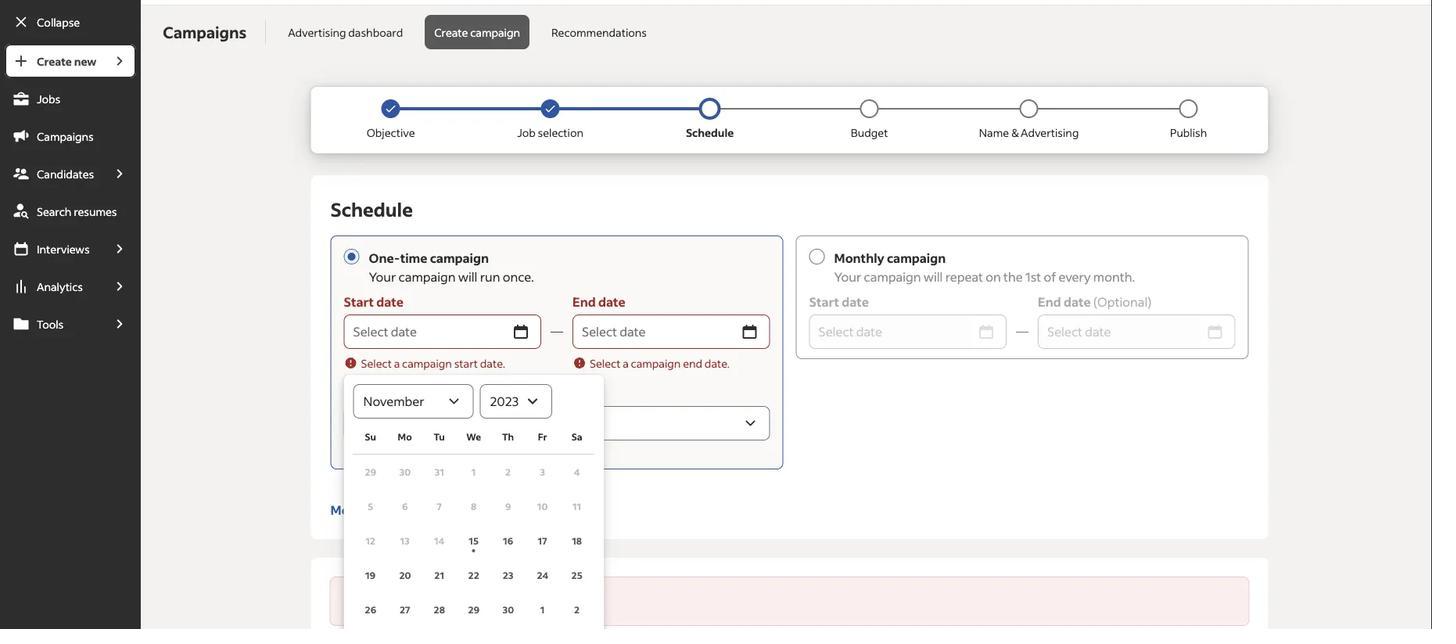 Task type: locate. For each thing, give the bounding box(es) containing it.
select right error icon
[[590, 357, 621, 371]]

choose a date image for end date
[[741, 323, 759, 342]]

29 button up 5
[[353, 455, 388, 489]]

30 button down the 23
[[491, 593, 525, 627]]

jobs
[[37, 92, 60, 106]]

29
[[365, 466, 376, 478], [468, 604, 480, 616]]

28
[[434, 604, 445, 616]]

2 horizontal spatial a
[[623, 357, 629, 371]]

1 vertical spatial 2
[[574, 604, 580, 616]]

select a job source.
[[374, 595, 470, 609]]

date. for end date
[[705, 357, 730, 371]]

every
[[1059, 269, 1091, 285]]

create campaign
[[434, 25, 520, 40]]

will left 'repeat'
[[924, 269, 943, 285]]

0 vertical spatial 1 button
[[457, 455, 491, 489]]

date. right the end at the left
[[705, 357, 730, 371]]

1 will from the left
[[458, 269, 478, 285]]

30 down 23 button
[[503, 604, 514, 616]]

0 vertical spatial end
[[573, 294, 596, 310]]

campaign
[[470, 25, 520, 40], [430, 250, 489, 266], [887, 250, 946, 266], [399, 269, 456, 285], [864, 269, 921, 285], [402, 357, 452, 371], [631, 357, 681, 371]]

a up end date type
[[394, 357, 400, 371]]

0 horizontal spatial date.
[[480, 357, 505, 371]]

will inside one-time campaign your campaign will run once.
[[458, 269, 478, 285]]

1 horizontal spatial campaigns
[[163, 22, 247, 43]]

grid
[[353, 419, 594, 629]]

create for create campaign
[[434, 25, 468, 40]]

search
[[37, 204, 71, 218]]

5 button
[[353, 489, 388, 524]]

11 button
[[560, 489, 594, 524]]

1 down 24 button
[[541, 604, 545, 616]]

a down end date field
[[623, 357, 629, 371]]

1 vertical spatial 29 button
[[457, 593, 491, 627]]

error image
[[573, 356, 587, 370]]

24 button
[[525, 558, 560, 593]]

2 will from the left
[[924, 269, 943, 285]]

0 vertical spatial 29
[[365, 466, 376, 478]]

27
[[400, 604, 410, 616]]

analytics
[[37, 279, 83, 293]]

0 vertical spatial advertising
[[288, 25, 346, 40]]

publish
[[1170, 126, 1207, 140]]

1 vertical spatial 1
[[541, 604, 545, 616]]

create new
[[37, 54, 96, 68]]

2 your from the left
[[835, 269, 862, 285]]

th
[[502, 431, 514, 443]]

grid containing su
[[353, 419, 594, 629]]

advertising right the &
[[1021, 126, 1079, 140]]

0 vertical spatial 29 button
[[353, 455, 388, 489]]

0 vertical spatial 30
[[400, 466, 411, 478]]

create right 'dashboard'
[[434, 25, 468, 40]]

month.
[[1094, 269, 1135, 285]]

1 date. from the left
[[480, 357, 505, 371]]

start date
[[344, 294, 404, 310]]

1 vertical spatial create
[[37, 54, 72, 68]]

29 up more options button
[[365, 466, 376, 478]]

1 button up 8 at the bottom
[[457, 455, 491, 489]]

on
[[986, 269, 1001, 285]]

0 horizontal spatial campaigns
[[37, 129, 94, 143]]

20 button
[[388, 558, 422, 593]]

dashboard
[[348, 25, 403, 40]]

1 up 8 at the bottom
[[472, 466, 476, 478]]

recommendations
[[552, 25, 647, 40]]

7 button
[[422, 489, 457, 524]]

recommendations link
[[542, 15, 656, 50]]

1 choose a date image from the left
[[512, 323, 531, 342]]

your down "one-"
[[369, 269, 396, 285]]

date left type at left
[[370, 386, 397, 402]]

1 horizontal spatial create
[[434, 25, 468, 40]]

one-time campaign your campaign will run once.
[[369, 250, 534, 285]]

30 for the rightmost 30 'button'
[[503, 604, 514, 616]]

10
[[537, 500, 548, 512]]

1 your from the left
[[369, 269, 396, 285]]

1 horizontal spatial 1
[[541, 604, 545, 616]]

budget
[[851, 126, 888, 140]]

26
[[365, 604, 376, 616]]

1 vertical spatial advertising
[[1021, 126, 1079, 140]]

30
[[400, 466, 411, 478], [503, 604, 514, 616]]

search resumes link
[[5, 194, 136, 228]]

29 down 22 button
[[468, 604, 480, 616]]

0 horizontal spatial 1 button
[[457, 455, 491, 489]]

1 button
[[457, 455, 491, 489], [525, 593, 560, 627]]

1 horizontal spatial a
[[407, 595, 413, 609]]

date for end date
[[598, 294, 626, 310]]

30 for left 30 'button'
[[400, 466, 411, 478]]

0 vertical spatial 30 button
[[388, 455, 422, 489]]

2 button up 9
[[491, 455, 525, 489]]

30 button up 6
[[388, 455, 422, 489]]

interviews
[[37, 242, 90, 256]]

1 horizontal spatial choose a date image
[[741, 323, 759, 342]]

0 horizontal spatial end
[[344, 386, 367, 402]]

advertising left 'dashboard'
[[288, 25, 346, 40]]

jobs link
[[5, 81, 136, 116]]

advertising
[[288, 25, 346, 40], [1021, 126, 1079, 140]]

schedule
[[686, 126, 734, 140], [331, 197, 413, 221]]

0 horizontal spatial 1
[[472, 466, 476, 478]]

1 vertical spatial schedule
[[331, 197, 413, 221]]

tools
[[37, 317, 64, 331]]

2 up 9
[[505, 466, 511, 478]]

None radio
[[344, 249, 360, 265], [809, 249, 825, 265], [344, 249, 360, 265], [809, 249, 825, 265]]

end up error icon
[[573, 294, 596, 310]]

1 horizontal spatial 30
[[503, 604, 514, 616]]

will left run
[[458, 269, 478, 285]]

end down error image
[[344, 386, 367, 402]]

(Optional) field
[[1038, 315, 1201, 349]]

menu bar
[[0, 44, 141, 629]]

4 button
[[560, 455, 594, 489]]

select right error image
[[361, 357, 392, 371]]

3
[[540, 466, 545, 478]]

30 left 31
[[400, 466, 411, 478]]

end date type
[[344, 386, 427, 402]]

date. for start date
[[480, 357, 505, 371]]

1 vertical spatial campaigns
[[37, 129, 94, 143]]

select a campaign end date.
[[590, 357, 730, 371]]

0 vertical spatial 2 button
[[491, 455, 525, 489]]

1 vertical spatial end
[[344, 386, 367, 402]]

0 vertical spatial create
[[434, 25, 468, 40]]

0 vertical spatial 1
[[472, 466, 476, 478]]

advertising dashboard link
[[279, 15, 412, 50]]

1 vertical spatial 30 button
[[491, 593, 525, 627]]

1 button down 24
[[525, 593, 560, 627]]

resumes
[[74, 204, 117, 218]]

22
[[468, 569, 480, 581]]

0 horizontal spatial 2
[[505, 466, 511, 478]]

1 vertical spatial 1 button
[[525, 593, 560, 627]]

0 horizontal spatial create
[[37, 54, 72, 68]]

a for start date
[[394, 357, 400, 371]]

0 horizontal spatial 30
[[400, 466, 411, 478]]

date. right start
[[480, 357, 505, 371]]

of
[[1044, 269, 1057, 285]]

1 horizontal spatial will
[[924, 269, 943, 285]]

campaigns
[[163, 22, 247, 43], [37, 129, 94, 143]]

29 button right 28
[[457, 593, 491, 627]]

6 button
[[388, 489, 422, 524]]

type
[[399, 386, 427, 402]]

date.
[[480, 357, 505, 371], [705, 357, 730, 371]]

2 date. from the left
[[705, 357, 730, 371]]

30 button
[[388, 455, 422, 489], [491, 593, 525, 627]]

1 horizontal spatial date.
[[705, 357, 730, 371]]

run
[[480, 269, 500, 285]]

choose a date image
[[512, 323, 531, 342], [741, 323, 759, 342]]

your
[[369, 269, 396, 285], [835, 269, 862, 285]]

1 horizontal spatial 29 button
[[457, 593, 491, 627]]

end for end date
[[573, 294, 596, 310]]

13
[[400, 535, 410, 547]]

2 choose a date image from the left
[[741, 323, 759, 342]]

23
[[503, 569, 514, 581]]

0 vertical spatial campaigns
[[163, 22, 247, 43]]

0 horizontal spatial will
[[458, 269, 478, 285]]

will inside "monthly campaign your campaign will repeat on the 1st of every month."
[[924, 269, 943, 285]]

1 horizontal spatial 2 button
[[560, 593, 594, 627]]

0 horizontal spatial choose a date image
[[512, 323, 531, 342]]

0 horizontal spatial 29 button
[[353, 455, 388, 489]]

1 horizontal spatial advertising
[[1021, 126, 1079, 140]]

1
[[472, 466, 476, 478], [541, 604, 545, 616]]

0 vertical spatial schedule
[[686, 126, 734, 140]]

select down "20" button
[[374, 595, 405, 609]]

mo
[[398, 431, 412, 443]]

your down monthly
[[835, 269, 862, 285]]

2 button down 25
[[560, 593, 594, 627]]

0 horizontal spatial your
[[369, 269, 396, 285]]

end for end date type
[[344, 386, 367, 402]]

a left job
[[407, 595, 413, 609]]

21
[[434, 569, 444, 581]]

tools link
[[5, 307, 103, 341]]

1 vertical spatial 30
[[503, 604, 514, 616]]

5
[[368, 500, 373, 512]]

18
[[572, 535, 582, 547]]

more options
[[331, 502, 410, 518]]

create left new
[[37, 54, 72, 68]]

1 horizontal spatial 29
[[468, 604, 480, 616]]

1 horizontal spatial your
[[835, 269, 862, 285]]

6
[[402, 500, 408, 512]]

more options button
[[331, 482, 435, 520]]

2 down the 25 button
[[574, 604, 580, 616]]

0 horizontal spatial schedule
[[331, 197, 413, 221]]

1 horizontal spatial end
[[573, 294, 596, 310]]

campaigns link
[[5, 119, 136, 153]]

time
[[400, 250, 428, 266]]

25 button
[[560, 558, 594, 593]]

13 button
[[388, 524, 422, 558]]

date right start
[[376, 294, 404, 310]]

0 horizontal spatial a
[[394, 357, 400, 371]]

(optional)
[[1094, 294, 1152, 310]]

26 button
[[353, 593, 388, 627]]

date up end date field
[[598, 294, 626, 310]]

more
[[331, 502, 362, 518]]

11
[[573, 500, 581, 512]]

2
[[505, 466, 511, 478], [574, 604, 580, 616]]



Task type: vqa. For each thing, say whether or not it's contained in the screenshot.


Task type: describe. For each thing, give the bounding box(es) containing it.
3 button
[[525, 455, 560, 489]]

9
[[505, 500, 511, 512]]

collapse
[[37, 15, 80, 29]]

19
[[365, 569, 376, 581]]

4
[[574, 466, 580, 478]]

&
[[1012, 126, 1019, 140]]

8
[[471, 500, 477, 512]]

18 button
[[560, 524, 594, 558]]

your inside "monthly campaign your campaign will repeat on the 1st of every month."
[[835, 269, 862, 285]]

0 vertical spatial 2
[[505, 466, 511, 478]]

25
[[572, 569, 583, 581]]

1 horizontal spatial 30 button
[[491, 593, 525, 627]]

1st
[[1026, 269, 1042, 285]]

1 for the top 1 button
[[472, 466, 476, 478]]

0 horizontal spatial 30 button
[[388, 455, 422, 489]]

14
[[434, 535, 445, 547]]

End date field
[[573, 315, 736, 349]]

candidates link
[[5, 156, 103, 191]]

19 button
[[353, 558, 388, 593]]

Select date field
[[809, 315, 973, 349]]

1 horizontal spatial 2
[[574, 604, 580, 616]]

31 button
[[422, 455, 457, 489]]

1 horizontal spatial 1 button
[[525, 593, 560, 627]]

27 button
[[388, 593, 422, 627]]

advertising dashboard
[[288, 25, 403, 40]]

collapse button
[[5, 5, 136, 39]]

candidates
[[37, 167, 94, 181]]

start
[[344, 294, 374, 310]]

objective
[[367, 126, 415, 140]]

0 horizontal spatial 29
[[365, 466, 376, 478]]

create for create new
[[37, 54, 72, 68]]

job selection
[[517, 126, 584, 140]]

one-
[[369, 250, 400, 266]]

8 button
[[457, 489, 491, 524]]

source.
[[434, 595, 470, 609]]

24
[[537, 569, 549, 581]]

selection
[[538, 126, 584, 140]]

0 horizontal spatial 2 button
[[491, 455, 525, 489]]

1 vertical spatial 2 button
[[560, 593, 594, 627]]

1 vertical spatial 29
[[468, 604, 480, 616]]

your inside one-time campaign your campaign will run once.
[[369, 269, 396, 285]]

1 for the rightmost 1 button
[[541, 604, 545, 616]]

10 button
[[525, 489, 560, 524]]

12
[[366, 535, 376, 547]]

0 horizontal spatial advertising
[[288, 25, 346, 40]]

su
[[365, 431, 376, 443]]

16
[[503, 535, 513, 547]]

15 button
[[457, 524, 491, 558]]

7
[[437, 500, 442, 512]]

create campaign link
[[425, 15, 530, 50]]

select a job source. group
[[330, 577, 1250, 626]]

date for end date type
[[370, 386, 397, 402]]

monthly campaign your campaign will repeat on the 1st of every month.
[[835, 250, 1135, 285]]

interviews link
[[5, 232, 103, 266]]

search resumes
[[37, 204, 117, 218]]

23 button
[[491, 558, 525, 593]]

menu bar containing create new
[[0, 44, 141, 629]]

fr
[[538, 431, 547, 443]]

error image
[[344, 356, 358, 370]]

new
[[74, 54, 96, 68]]

job
[[416, 595, 431, 609]]

9 button
[[491, 489, 525, 524]]

monthly
[[835, 250, 885, 266]]

the
[[1004, 269, 1023, 285]]

15
[[469, 535, 479, 547]]

14 button
[[422, 524, 457, 558]]

analytics link
[[5, 269, 103, 304]]

repeat
[[946, 269, 984, 285]]

select a campaign start date.
[[361, 357, 505, 371]]

17
[[538, 535, 547, 547]]

end date
[[573, 294, 626, 310]]

tu
[[434, 431, 445, 443]]

choose a date image for start date
[[512, 323, 531, 342]]

date for start date
[[376, 294, 404, 310]]

start
[[454, 357, 478, 371]]

28 button
[[422, 593, 457, 627]]

name & advertising
[[979, 126, 1079, 140]]

31
[[435, 466, 444, 478]]

select inside "group"
[[374, 595, 405, 609]]

21 button
[[422, 558, 457, 593]]

Start date field
[[344, 315, 507, 349]]

select for start
[[361, 357, 392, 371]]

select for end
[[590, 357, 621, 371]]

campaigns inside campaigns link
[[37, 129, 94, 143]]

a for end date
[[623, 357, 629, 371]]

name
[[979, 126, 1009, 140]]

once.
[[503, 269, 534, 285]]

12 button
[[353, 524, 388, 558]]

1 horizontal spatial schedule
[[686, 126, 734, 140]]

sa
[[572, 431, 583, 443]]

22 button
[[457, 558, 491, 593]]

a inside select a job source. "group"
[[407, 595, 413, 609]]

16 button
[[491, 524, 525, 558]]



